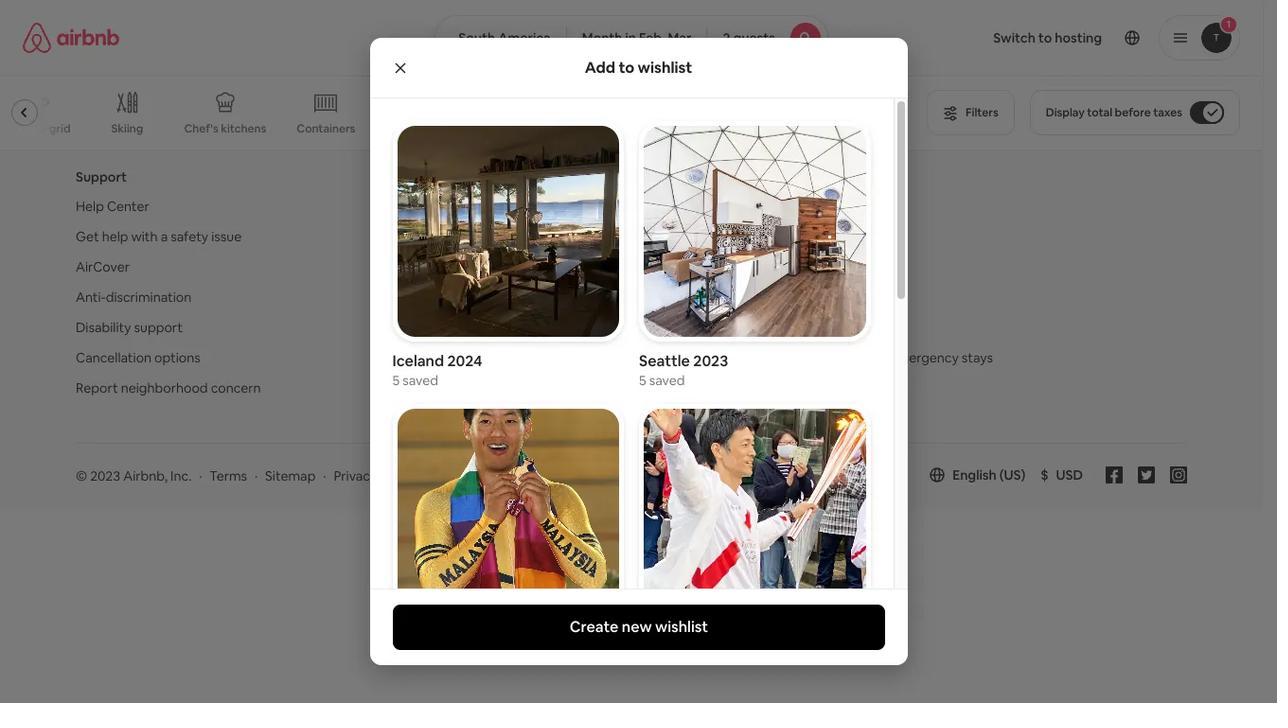 Task type: vqa. For each thing, say whether or not it's contained in the screenshot.
Terms for Terms
yes



Task type: describe. For each thing, give the bounding box(es) containing it.
navigate to facebook image
[[1106, 467, 1123, 484]]

terms for terms of use
[[1201, 111, 1228, 122]]

america
[[498, 29, 551, 46]]

amazing views
[[719, 121, 799, 136]]

containers
[[297, 121, 355, 136]]

guests
[[733, 29, 775, 46]]

2 guests button
[[707, 15, 828, 61]]

aircover for hosts link
[[449, 228, 561, 246]]

display
[[1046, 105, 1085, 120]]

cancellation
[[76, 350, 152, 367]]

add to wishlist dialog
[[370, 38, 907, 703]]

5 for iceland 2024
[[392, 372, 400, 389]]

gift
[[822, 319, 846, 336]]

your privacy choices
[[395, 468, 521, 485]]

community forum link
[[449, 289, 561, 306]]

2023 for ©
[[90, 468, 120, 485]]

total
[[1087, 105, 1112, 120]]

month in feb, mar
[[582, 29, 692, 46]]

saved for seattle
[[649, 372, 685, 389]]

south america
[[458, 29, 551, 46]]

new features
[[822, 228, 903, 246]]

·
[[199, 468, 202, 485]]

month
[[582, 29, 622, 46]]

chef's
[[184, 121, 218, 136]]

group containing off-the-grid
[[0, 76, 916, 150]]

month in feb, mar button
[[566, 15, 708, 61]]

gift cards link
[[822, 319, 882, 336]]

inc.
[[170, 468, 192, 485]]

hosting resources link
[[449, 259, 559, 276]]

careers link
[[822, 259, 870, 276]]

report neighborhood concern link
[[76, 380, 261, 397]]

friendly
[[495, 350, 541, 367]]

sitemap link
[[265, 468, 316, 485]]

your privacy choices link
[[395, 468, 553, 486]]

saved for iceland
[[403, 372, 438, 389]]

map data ©2023 google, inegi
[[960, 111, 1092, 122]]

get help with a safety issue link
[[76, 228, 242, 246]]

new
[[822, 228, 849, 246]]

2 link
[[315, 63, 345, 93]]

airbnb.org emergency stays link
[[822, 350, 993, 367]]

2 guests
[[723, 29, 775, 46]]

to
[[619, 57, 635, 77]]

gift cards
[[822, 319, 882, 336]]

off-the-grid
[[5, 121, 71, 136]]

discrimination
[[106, 289, 191, 306]]

none search field containing south america
[[435, 15, 828, 61]]

cancellation options
[[76, 350, 200, 367]]

terms of use link
[[1201, 111, 1257, 122]]

2 for 2 guests
[[723, 29, 730, 46]]

your
[[395, 468, 423, 485]]

wishlist for lake arrowhead 2023, dates for any weekend, 2 saved group
[[392, 404, 624, 690]]

1 link
[[269, 63, 299, 93]]

neighborhood
[[121, 380, 208, 397]]

hosts
[[526, 228, 561, 246]]

chef's kitchens
[[184, 121, 266, 136]]

with
[[131, 228, 158, 246]]

get help with a safety issue
[[76, 228, 242, 246]]

options
[[154, 350, 200, 367]]

report
[[76, 380, 118, 397]]

domes
[[837, 121, 875, 136]]

wishlist for dream trips, 1 saved group
[[639, 404, 871, 672]]

boats
[[564, 121, 594, 136]]

5 for seattle 2023
[[639, 372, 646, 389]]

south
[[458, 29, 495, 46]]

hosting for hosting
[[449, 169, 498, 186]]

create new wishlist
[[569, 617, 708, 637]]

privacy link
[[334, 468, 377, 485]]

emergency
[[890, 350, 959, 367]]

trending
[[472, 121, 519, 136]]

golfing
[[642, 121, 682, 136]]

help
[[102, 228, 128, 246]]

seattle
[[639, 351, 690, 371]]

©2023
[[1003, 111, 1032, 122]]

navigate to instagram image
[[1170, 467, 1187, 484]]

map
[[960, 111, 979, 122]]

iceland
[[392, 351, 444, 371]]

airbnb your home
[[449, 198, 558, 215]]

newsroom
[[822, 198, 888, 215]]

display total before taxes
[[1046, 105, 1182, 120]]

aircover for hosts
[[449, 228, 561, 246]]

apartments
[[544, 350, 616, 367]]

disability
[[76, 319, 131, 336]]

report neighborhood concern
[[76, 380, 261, 397]]

support
[[76, 169, 127, 186]]

new
[[621, 617, 652, 637]]

google image
[[800, 99, 863, 123]]



Task type: locate. For each thing, give the bounding box(es) containing it.
0 vertical spatial terms
[[1201, 111, 1228, 122]]

(us)
[[1000, 467, 1026, 484]]

airbnb for airbnb
[[822, 169, 864, 186]]

the-
[[27, 121, 49, 136]]

wishlist inside button
[[655, 617, 708, 637]]

2023 inside the seattle 2023 5 saved
[[693, 351, 728, 371]]

wishlist for create new wishlist
[[655, 617, 708, 637]]

privacy right your
[[425, 468, 469, 485]]

terms left of in the top right of the page
[[1201, 111, 1228, 122]]

saved
[[403, 372, 438, 389], [649, 372, 685, 389]]

5 inside the seattle 2023 5 saved
[[639, 372, 646, 389]]

2 inside button
[[723, 29, 730, 46]]

1 horizontal spatial 2
[[723, 29, 730, 46]]

1 saved from the left
[[403, 372, 438, 389]]

1 vertical spatial wishlist
[[655, 617, 708, 637]]

investors
[[822, 289, 877, 306]]

1 vertical spatial 2
[[326, 69, 333, 86]]

before
[[1115, 105, 1151, 120]]

5 inside iceland 2024 5 saved
[[392, 372, 400, 389]]

cards
[[849, 319, 882, 336]]

hosting up airbnb your home
[[449, 169, 498, 186]]

1 horizontal spatial saved
[[649, 372, 685, 389]]

1 vertical spatial hosting
[[449, 259, 496, 276]]

help
[[76, 198, 104, 215]]

navigate to twitter image
[[1138, 467, 1155, 484]]

0 vertical spatial 2
[[723, 29, 730, 46]]

2 right 1 link
[[326, 69, 333, 86]]

privacy inside your privacy choices link
[[425, 468, 469, 485]]

privacy left your
[[334, 468, 377, 485]]

wishlist
[[638, 57, 692, 77], [655, 617, 708, 637]]

1 5 from the left
[[392, 372, 400, 389]]

hosting for hosting responsibly
[[449, 319, 496, 336]]

3 hosting from the top
[[449, 319, 496, 336]]

1 vertical spatial airbnb
[[449, 198, 490, 215]]

new features link
[[822, 228, 903, 246]]

feb,
[[639, 29, 665, 46]]

hosting up community
[[449, 259, 496, 276]]

1 vertical spatial terms
[[210, 468, 247, 485]]

keyboard shortcuts
[[866, 111, 949, 122]]

5 down iceland
[[392, 372, 400, 389]]

0 horizontal spatial 2
[[326, 69, 333, 86]]

kitchens
[[221, 121, 266, 136]]

responsibly
[[499, 319, 569, 336]]

display total before taxes button
[[1030, 90, 1240, 135]]

2024
[[447, 351, 482, 371]]

features
[[852, 228, 903, 246]]

community
[[449, 289, 521, 306]]

saved inside the seattle 2023 5 saved
[[649, 372, 685, 389]]

0 horizontal spatial saved
[[403, 372, 438, 389]]

terms right the "·"
[[210, 468, 247, 485]]

grid
[[49, 121, 71, 136]]

1 privacy from the left
[[334, 468, 377, 485]]

© 2023 airbnb, inc.
[[76, 468, 192, 485]]

airbnb-
[[449, 350, 495, 367]]

add
[[585, 57, 615, 77]]

wishlist for add to wishlist
[[638, 57, 692, 77]]

airbnb.org emergency stays
[[822, 350, 993, 367]]

1 horizontal spatial 5
[[639, 372, 646, 389]]

0 vertical spatial airbnb
[[822, 169, 864, 186]]

airbnb
[[822, 169, 864, 186], [449, 198, 490, 215]]

0 horizontal spatial 5
[[392, 372, 400, 389]]

support
[[134, 319, 183, 336]]

google,
[[1034, 111, 1066, 122]]

wishlist for seattle 2023, 5 saved group
[[639, 121, 871, 389]]

your
[[493, 198, 520, 215]]

sitemap
[[265, 468, 316, 485]]

anti-discrimination
[[76, 289, 191, 306]]

data
[[981, 111, 1001, 122]]

terms of use
[[1201, 111, 1257, 122]]

hosting responsibly
[[449, 319, 569, 336]]

profile element
[[851, 0, 1240, 76]]

views
[[769, 121, 799, 136]]

privacy
[[334, 468, 377, 485], [425, 468, 469, 485]]

aircover link
[[76, 259, 130, 276]]

center
[[107, 198, 149, 215]]

©
[[76, 468, 87, 485]]

resources
[[499, 259, 559, 276]]

1 vertical spatial 2023
[[90, 468, 120, 485]]

use
[[1241, 111, 1257, 122]]

group
[[0, 76, 916, 150]]

2 saved from the left
[[649, 372, 685, 389]]

cancellation options link
[[76, 350, 200, 367]]

issue
[[211, 228, 242, 246]]

newsroom link
[[822, 198, 888, 215]]

hosting for hosting resources
[[449, 259, 496, 276]]

campers
[[388, 121, 437, 136]]

2023 right seattle
[[693, 351, 728, 371]]

None search field
[[435, 15, 828, 61]]

1 vertical spatial aircover
[[76, 259, 130, 276]]

2 vertical spatial hosting
[[449, 319, 496, 336]]

english
[[953, 467, 997, 484]]

usd
[[1056, 467, 1083, 484]]

aircover left for
[[449, 228, 503, 246]]

careers
[[822, 259, 870, 276]]

safety
[[171, 228, 208, 246]]

2023 for seattle
[[693, 351, 728, 371]]

0 vertical spatial aircover
[[449, 228, 503, 246]]

0 horizontal spatial terms
[[210, 468, 247, 485]]

aircover for aircover for hosts
[[449, 228, 503, 246]]

previous image
[[235, 72, 246, 84]]

0 vertical spatial 2023
[[693, 351, 728, 371]]

south america button
[[435, 15, 567, 61]]

1 horizontal spatial aircover
[[449, 228, 503, 246]]

wishlist for iceland 2024, 5 saved group
[[392, 121, 624, 389]]

500 km
[[1103, 111, 1137, 122]]

wishlist down feb,
[[638, 57, 692, 77]]

forum
[[523, 289, 561, 306]]

1 horizontal spatial privacy
[[425, 468, 469, 485]]

anti-
[[76, 289, 106, 306]]

amazing
[[719, 121, 766, 136]]

2 hosting from the top
[[449, 259, 496, 276]]

airbnb for airbnb your home
[[449, 198, 490, 215]]

airbnb your home link
[[449, 198, 558, 215]]

terms link
[[210, 468, 247, 485]]

2 privacy from the left
[[425, 468, 469, 485]]

inegi
[[1068, 111, 1092, 122]]

km
[[1121, 111, 1135, 122]]

stays
[[962, 350, 993, 367]]

off-
[[5, 121, 27, 136]]

keyboard
[[866, 111, 906, 122]]

airbnb-friendly apartments link
[[449, 350, 616, 367]]

0 horizontal spatial 2023
[[90, 468, 120, 485]]

1
[[281, 69, 287, 86]]

english (us) button
[[930, 467, 1026, 484]]

iceland 2024 5 saved
[[392, 351, 482, 389]]

5 down seattle
[[639, 372, 646, 389]]

aircover for aircover link
[[76, 259, 130, 276]]

1 hosting from the top
[[449, 169, 498, 186]]

saved down iceland
[[403, 372, 438, 389]]

1 horizontal spatial terms
[[1201, 111, 1228, 122]]

2 5 from the left
[[639, 372, 646, 389]]

0 vertical spatial hosting
[[449, 169, 498, 186]]

terms for terms
[[210, 468, 247, 485]]

keyboard shortcuts button
[[866, 110, 949, 123]]

1 horizontal spatial airbnb
[[822, 169, 864, 186]]

$2,485
[[1027, 44, 1070, 61]]

help center link
[[76, 198, 149, 215]]

investors link
[[822, 289, 877, 306]]

1 horizontal spatial 2023
[[693, 351, 728, 371]]

0 horizontal spatial aircover
[[76, 259, 130, 276]]

hosting responsibly link
[[449, 319, 569, 336]]

0 horizontal spatial privacy
[[334, 468, 377, 485]]

0 vertical spatial wishlist
[[638, 57, 692, 77]]

airbnb up newsroom
[[822, 169, 864, 186]]

0 horizontal spatial airbnb
[[449, 198, 490, 215]]

hosting up airbnb-
[[449, 319, 496, 336]]

airbnb-friendly apartments
[[449, 350, 616, 367]]

saved down seattle
[[649, 372, 685, 389]]

wishlist right new
[[655, 617, 708, 637]]

airbnb,
[[123, 468, 168, 485]]

skiing
[[111, 121, 143, 136]]

$ usd
[[1041, 467, 1083, 484]]

home
[[523, 198, 558, 215]]

2023 right ©
[[90, 468, 120, 485]]

google map
showing 30 stays. including 1 saved stay. region
[[796, 0, 1263, 123]]

aircover up anti-
[[76, 259, 130, 276]]

500
[[1103, 111, 1119, 122]]

airbnb left your
[[449, 198, 490, 215]]

shortcuts
[[908, 111, 949, 122]]

saved inside iceland 2024 5 saved
[[403, 372, 438, 389]]

2 for 2
[[326, 69, 333, 86]]

in
[[625, 29, 636, 46]]

create new wishlist button
[[392, 605, 885, 650]]

2 left guests
[[723, 29, 730, 46]]



